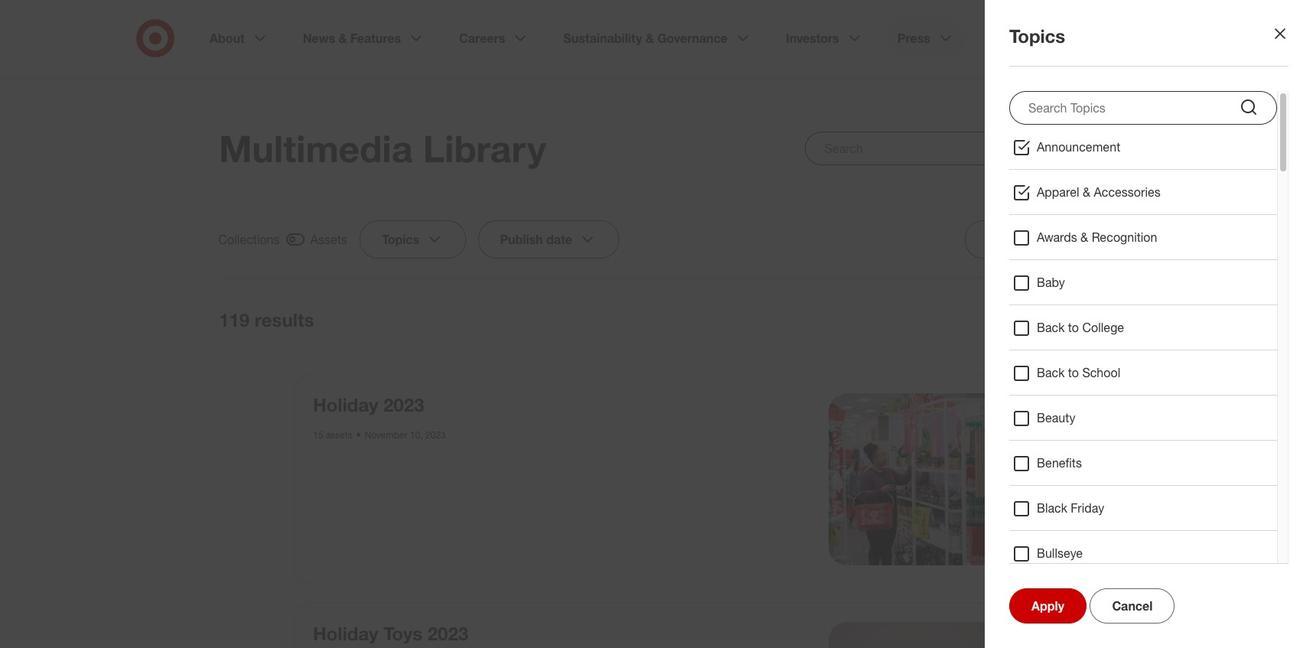 Task type: vqa. For each thing, say whether or not it's contained in the screenshot.
rightmost (scopes
no



Task type: describe. For each thing, give the bounding box(es) containing it.
awards
[[1037, 230, 1077, 245]]

apparel
[[1037, 184, 1080, 200]]

announcement
[[1037, 139, 1121, 155]]

unchecked image
[[1052, 311, 1070, 329]]

2023 for 10,
[[425, 429, 446, 441]]

holiday for holiday toys 2023
[[313, 622, 378, 645]]

results
[[255, 308, 314, 331]]

10,
[[410, 429, 423, 441]]

multimedia
[[219, 126, 413, 171]]

119 results
[[219, 308, 314, 331]]

Search search field
[[806, 132, 1095, 165]]

november 10, 2023
[[365, 429, 446, 441]]

Search Topics search field
[[1010, 91, 1278, 125]]

date
[[547, 232, 573, 247]]

toys
[[383, 622, 423, 645]]

Benefits checkbox
[[1013, 455, 1031, 473]]

15
[[313, 429, 323, 441]]

benefits
[[1037, 455, 1082, 471]]

holiday for holiday 2023
[[313, 393, 378, 416]]

apply button
[[1010, 589, 1087, 624]]

awards & recognition
[[1037, 230, 1158, 245]]

friday
[[1071, 501, 1105, 516]]

recognition
[[1092, 230, 1158, 245]]

& for apparel
[[1083, 184, 1091, 200]]

apply
[[1032, 599, 1065, 614]]

black friday
[[1037, 501, 1105, 516]]

back to school
[[1037, 365, 1121, 380]]

college
[[1083, 320, 1125, 335]]

Apparel & Accessories checkbox
[[1013, 184, 1031, 202]]

checked image
[[286, 230, 305, 249]]

15 assets
[[313, 429, 352, 441]]

Bullseye checkbox
[[1013, 545, 1031, 563]]

holiday toys 2023 link
[[313, 622, 469, 645]]

Black Friday checkbox
[[1013, 500, 1031, 518]]

back for back to college
[[1037, 320, 1065, 335]]

Back to College checkbox
[[1013, 319, 1031, 338]]

Baby checkbox
[[1013, 274, 1031, 292]]

library
[[423, 126, 546, 171]]

baby
[[1037, 275, 1065, 290]]

0 vertical spatial 2023
[[383, 393, 424, 416]]

cancel button
[[1090, 589, 1175, 624]]

cancel
[[1112, 599, 1153, 614]]

119
[[219, 308, 250, 331]]



Task type: locate. For each thing, give the bounding box(es) containing it.
& right the apparel
[[1083, 184, 1091, 200]]

collections
[[219, 232, 280, 247]]

back to college
[[1037, 320, 1125, 335]]

0 vertical spatial back
[[1037, 320, 1065, 335]]

2023
[[383, 393, 424, 416], [425, 429, 446, 441], [428, 622, 469, 645]]

school
[[1083, 365, 1121, 380]]

holiday 2023 link
[[313, 393, 424, 416]]

topics button
[[360, 220, 466, 259]]

1 vertical spatial topics
[[382, 232, 420, 247]]

2023 up november 10, 2023
[[383, 393, 424, 416]]

holiday left "toys"
[[313, 622, 378, 645]]

2023 right 10,
[[425, 429, 446, 441]]

2 holiday from the top
[[313, 622, 378, 645]]

1 vertical spatial 2023
[[425, 429, 446, 441]]

& for awards
[[1081, 230, 1089, 245]]

2023 for toys
[[428, 622, 469, 645]]

Announcement checkbox
[[1013, 139, 1031, 157]]

1 back from the top
[[1037, 320, 1065, 335]]

publish date button
[[478, 220, 619, 259]]

Beauty checkbox
[[1013, 410, 1031, 428]]

back right back to college option
[[1037, 320, 1065, 335]]

&
[[1083, 184, 1091, 200], [1081, 230, 1089, 245]]

2 back from the top
[[1037, 365, 1065, 380]]

2 to from the top
[[1068, 365, 1079, 380]]

accessories
[[1094, 184, 1161, 200]]

beauty
[[1037, 410, 1076, 426]]

to for college
[[1068, 320, 1079, 335]]

to left school
[[1068, 365, 1079, 380]]

assets
[[311, 232, 348, 247]]

a guest carrying a red target basket browses colorful holiday displays. image
[[829, 393, 1000, 565]]

publish date
[[501, 232, 573, 247]]

assets
[[326, 429, 352, 441]]

to left college at right
[[1068, 320, 1079, 335]]

None checkbox
[[219, 230, 348, 250]]

to for school
[[1068, 365, 1079, 380]]

2 vertical spatial 2023
[[428, 622, 469, 645]]

holiday up "assets"
[[313, 393, 378, 416]]

multimedia library
[[219, 126, 546, 171]]

back
[[1037, 320, 1065, 335], [1037, 365, 1065, 380]]

1 vertical spatial &
[[1081, 230, 1089, 245]]

back right back to school checkbox at right bottom
[[1037, 365, 1065, 380]]

holiday
[[313, 393, 378, 416], [313, 622, 378, 645]]

1 vertical spatial to
[[1068, 365, 1079, 380]]

0 horizontal spatial topics
[[382, 232, 420, 247]]

0 vertical spatial &
[[1083, 184, 1091, 200]]

holiday 2023
[[313, 393, 424, 416]]

0 vertical spatial topics
[[1010, 24, 1066, 47]]

2023 right "toys"
[[428, 622, 469, 645]]

Back to School checkbox
[[1013, 364, 1031, 383]]

november
[[365, 429, 408, 441]]

back for back to school
[[1037, 365, 1065, 380]]

to
[[1068, 320, 1079, 335], [1068, 365, 1079, 380]]

1 vertical spatial holiday
[[313, 622, 378, 645]]

topics
[[1010, 24, 1066, 47], [382, 232, 420, 247]]

holiday toys 2023
[[313, 622, 469, 645]]

topics inside dialog
[[1010, 24, 1066, 47]]

1 holiday from the top
[[313, 393, 378, 416]]

0 vertical spatial holiday
[[313, 393, 378, 416]]

1 to from the top
[[1068, 320, 1079, 335]]

topics inside button
[[382, 232, 420, 247]]

1 horizontal spatial topics
[[1010, 24, 1066, 47]]

apparel & accessories
[[1037, 184, 1161, 200]]

Awards & Recognition checkbox
[[1013, 229, 1031, 247]]

publish
[[501, 232, 544, 247]]

topics dialog
[[0, 0, 1313, 648]]

0 vertical spatial to
[[1068, 320, 1079, 335]]

black
[[1037, 501, 1068, 516]]

bullseye
[[1037, 546, 1083, 561]]

1 vertical spatial back
[[1037, 365, 1065, 380]]

None checkbox
[[1027, 308, 1095, 331]]

& right awards
[[1081, 230, 1089, 245]]



